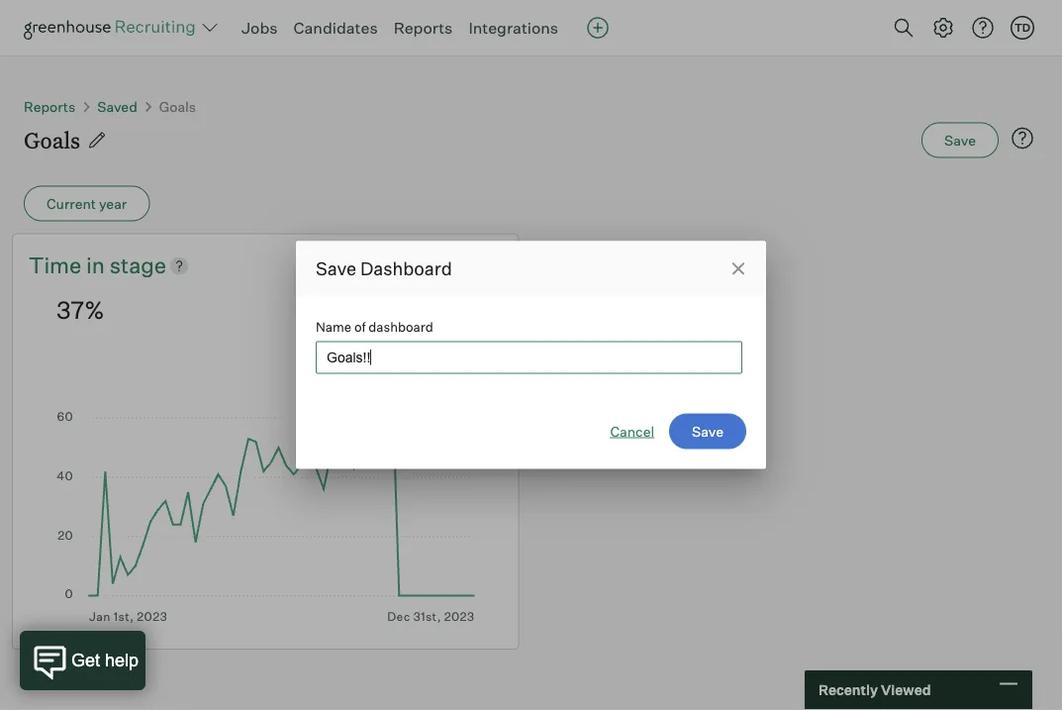 Task type: vqa. For each thing, say whether or not it's contained in the screenshot.
Training
no



Task type: describe. For each thing, give the bounding box(es) containing it.
time link
[[29, 250, 86, 281]]

saved link
[[97, 98, 137, 115]]

greenhouse recruiting image
[[24, 16, 202, 40]]

current
[[47, 195, 96, 212]]

save dashboard dialog
[[296, 241, 767, 469]]

dashboard
[[369, 319, 433, 335]]

cancel
[[610, 422, 655, 440]]

37%
[[56, 295, 104, 325]]

name
[[316, 319, 352, 335]]

goals link
[[159, 98, 196, 115]]

faq image
[[1011, 126, 1035, 150]]

search image
[[892, 16, 916, 40]]

save for save dashboard
[[316, 257, 357, 280]]

edit image
[[87, 130, 107, 150]]

jobs link
[[242, 18, 278, 38]]

1 horizontal spatial save button
[[922, 122, 999, 158]]

jobs
[[242, 18, 278, 38]]

1 horizontal spatial reports link
[[394, 18, 453, 38]]

none text field inside "save dashboard" dialog
[[316, 341, 743, 374]]

time
[[29, 252, 82, 279]]

stage
[[110, 252, 166, 279]]

of
[[354, 319, 366, 335]]

save dashboard
[[316, 257, 452, 280]]

0 horizontal spatial reports link
[[24, 98, 76, 115]]

current year button
[[24, 186, 150, 221]]

recently
[[819, 681, 878, 699]]

in link
[[86, 250, 110, 281]]



Task type: locate. For each thing, give the bounding box(es) containing it.
saved
[[97, 98, 137, 115]]

0 vertical spatial reports
[[394, 18, 453, 38]]

cancel link
[[610, 421, 655, 441]]

year
[[99, 195, 127, 212]]

0 vertical spatial reports link
[[394, 18, 453, 38]]

1 horizontal spatial save
[[692, 422, 724, 440]]

reports left saved
[[24, 98, 76, 115]]

save button inside "save dashboard" dialog
[[670, 413, 747, 449]]

name of dashboard
[[316, 319, 433, 335]]

current year
[[47, 195, 127, 212]]

2 vertical spatial save
[[692, 422, 724, 440]]

in
[[86, 252, 105, 279]]

reports link
[[394, 18, 453, 38], [24, 98, 76, 115]]

save right cancel
[[692, 422, 724, 440]]

0 vertical spatial save button
[[922, 122, 999, 158]]

xychart image
[[56, 356, 475, 623]]

save button
[[922, 122, 999, 158], [670, 413, 747, 449]]

integrations link
[[469, 18, 559, 38]]

0 horizontal spatial save
[[316, 257, 357, 280]]

reports right candidates
[[394, 18, 453, 38]]

1 vertical spatial goals
[[24, 125, 80, 154]]

None text field
[[316, 341, 743, 374]]

save up name
[[316, 257, 357, 280]]

candidates
[[294, 18, 378, 38]]

td button
[[1011, 16, 1035, 40]]

reports link right candidates
[[394, 18, 453, 38]]

1 vertical spatial save
[[316, 257, 357, 280]]

2 horizontal spatial save
[[945, 131, 976, 149]]

0 vertical spatial save
[[945, 131, 976, 149]]

save
[[945, 131, 976, 149], [316, 257, 357, 280], [692, 422, 724, 440]]

recently viewed
[[819, 681, 931, 699]]

save button right cancel link
[[670, 413, 747, 449]]

configure image
[[932, 16, 956, 40]]

goals right the saved "link"
[[159, 98, 196, 115]]

viewed
[[881, 681, 931, 699]]

1 horizontal spatial goals
[[159, 98, 196, 115]]

0 vertical spatial goals
[[159, 98, 196, 115]]

goals left edit icon
[[24, 125, 80, 154]]

integrations
[[469, 18, 559, 38]]

1 vertical spatial save button
[[670, 413, 747, 449]]

time in
[[29, 252, 110, 279]]

save button left the faq 'image'
[[922, 122, 999, 158]]

dashboard
[[360, 257, 452, 280]]

goals
[[159, 98, 196, 115], [24, 125, 80, 154]]

save for right the save 'button'
[[945, 131, 976, 149]]

1 horizontal spatial reports
[[394, 18, 453, 38]]

save left the faq 'image'
[[945, 131, 976, 149]]

td button
[[1007, 12, 1039, 44]]

1 vertical spatial reports
[[24, 98, 76, 115]]

reports
[[394, 18, 453, 38], [24, 98, 76, 115]]

candidates link
[[294, 18, 378, 38]]

1 vertical spatial reports link
[[24, 98, 76, 115]]

0 horizontal spatial save button
[[670, 413, 747, 449]]

0 horizontal spatial goals
[[24, 125, 80, 154]]

0 horizontal spatial reports
[[24, 98, 76, 115]]

reports link left saved
[[24, 98, 76, 115]]

stage link
[[110, 250, 166, 281]]

td
[[1015, 21, 1031, 34]]



